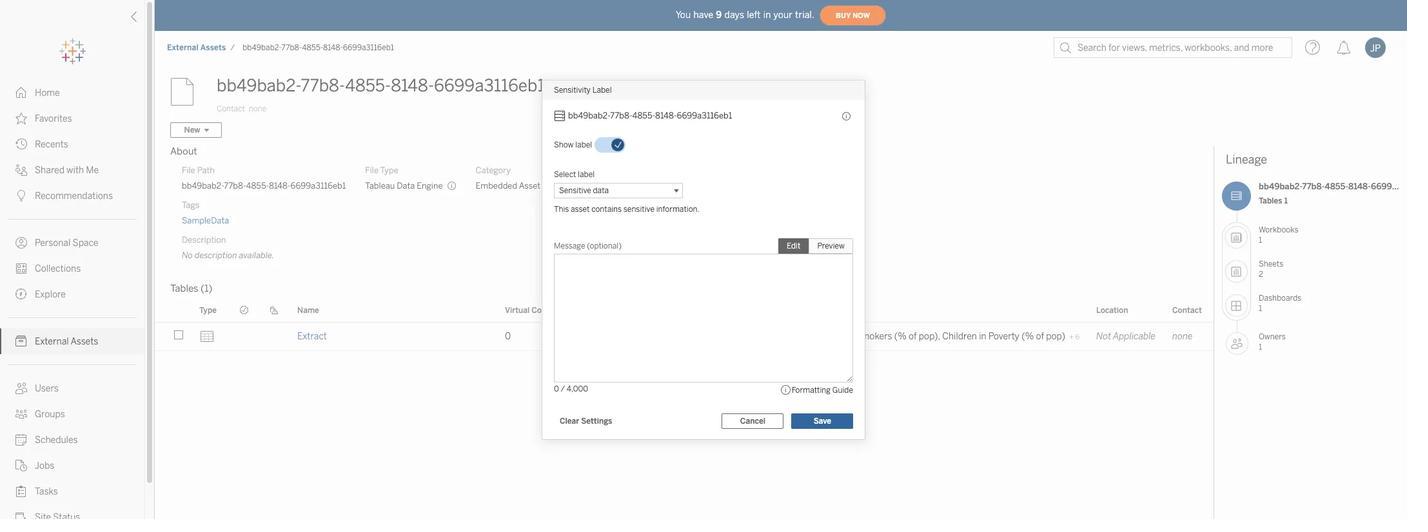 Task type: vqa. For each thing, say whether or not it's contained in the screenshot.
the Message at top left
yes



Task type: locate. For each thing, give the bounding box(es) containing it.
row
[[155, 323, 1214, 352]]

not applicable
[[1097, 332, 1156, 343]]

1 pop), from the left
[[809, 332, 830, 343]]

assets up users link
[[71, 337, 98, 348]]

0 horizontal spatial of
[[798, 332, 806, 343]]

Message (optional) text field
[[554, 254, 853, 383]]

1 horizontal spatial tables
[[1259, 196, 1283, 205]]

sampledata link
[[182, 216, 229, 226]]

0
[[505, 332, 511, 343], [554, 385, 559, 394]]

of left pop)
[[1036, 332, 1044, 343]]

by text only_f5he34f image for explore
[[15, 289, 27, 301]]

name
[[297, 306, 319, 315]]

by text only_f5he34f image left shared
[[15, 164, 27, 176]]

pop), left 'children'
[[919, 332, 941, 343]]

by text only_f5he34f image left "favorites"
[[15, 113, 27, 125]]

by text only_f5he34f image left 'groups' at left
[[15, 409, 27, 421]]

by text only_f5he34f image inside schedules "link"
[[15, 435, 27, 446]]

1
[[1285, 196, 1288, 205], [1259, 236, 1263, 245], [1259, 304, 1263, 313], [1259, 343, 1263, 352]]

owners image
[[1226, 333, 1249, 355]]

bb49bab2- down "lineage"
[[1259, 182, 1303, 192]]

2 by text only_f5he34f image from the top
[[15, 164, 27, 176]]

file (tableau data engine) image
[[170, 73, 209, 112]]

1 horizontal spatial assets
[[201, 43, 226, 52]]

select
[[554, 170, 576, 179]]

sensitivity label dialog
[[543, 80, 865, 440]]

data
[[397, 181, 415, 191]]

workbooks 1
[[1259, 226, 1299, 245]]

contact
[[217, 105, 245, 114], [1173, 306, 1202, 315]]

3 by text only_f5he34f image from the top
[[15, 435, 27, 446]]

3 of from the left
[[1036, 332, 1044, 343]]

assets
[[201, 43, 226, 52], [71, 337, 98, 348]]

1 horizontal spatial 0
[[554, 385, 559, 394]]

(% right smokers
[[895, 332, 907, 343]]

dashboards image
[[1226, 295, 1248, 317]]

8148- inside file path bb49bab2-77b8-4855-8148-6699a3116eb1
[[269, 181, 291, 191]]

7 by text only_f5he34f image from the top
[[15, 336, 27, 348]]

external assets link down the explore link
[[0, 329, 144, 355]]

external assets link
[[166, 43, 227, 53], [0, 329, 144, 355]]

/ left '4,000'
[[561, 385, 565, 394]]

tables (1)
[[170, 283, 213, 295]]

/ up contact none
[[231, 43, 235, 52]]

by text only_f5he34f image for jobs
[[15, 461, 27, 472]]

this file type can contain multiple tables. image
[[447, 181, 456, 191]]

by text only_f5he34f image inside shared with me link
[[15, 164, 27, 176]]

by text only_f5he34f image inside collections link
[[15, 263, 27, 275]]

2 horizontal spatial of
[[1036, 332, 1044, 343]]

0 horizontal spatial type
[[199, 306, 217, 315]]

left
[[747, 9, 761, 20]]

file inside file path bb49bab2-77b8-4855-8148-6699a3116eb1
[[182, 166, 195, 175]]

assets for external assets /
[[201, 43, 226, 52]]

contact none
[[217, 105, 267, 114]]

1 vertical spatial tables
[[170, 283, 198, 295]]

by text only_f5he34f image down tasks link at the bottom left
[[15, 512, 27, 520]]

contact up the new popup button
[[217, 105, 245, 114]]

contact for contact none
[[217, 105, 245, 114]]

external up the file (tableau data engine) image
[[167, 43, 199, 52]]

77b8- inside file path bb49bab2-77b8-4855-8148-6699a3116eb1
[[224, 181, 246, 191]]

tableau
[[365, 181, 395, 191]]

by text only_f5he34f image for home
[[15, 87, 27, 99]]

sensitivity label
[[554, 85, 612, 95]]

tables left (1)
[[170, 283, 198, 295]]

1 vertical spatial in
[[979, 332, 987, 343]]

of right smokers
[[909, 332, 917, 343]]

8148- inside the sensitivity label dialog
[[655, 111, 677, 120]]

(% right 'obesity' at the right of page
[[784, 332, 796, 343]]

4 by text only_f5he34f image from the top
[[15, 461, 27, 472]]

2 vertical spatial bb49bab2-77b8-4855-8148-6699a3116eb1
[[568, 111, 732, 120]]

by text only_f5he34f image left users
[[15, 383, 27, 395]]

2 horizontal spatial (%
[[1022, 332, 1034, 343]]

6 by text only_f5he34f image from the top
[[15, 289, 27, 301]]

5 by text only_f5he34f image from the top
[[15, 486, 27, 498]]

1 horizontal spatial contact
[[1173, 306, 1202, 315]]

(%
[[784, 332, 796, 343], [895, 332, 907, 343], [1022, 332, 1034, 343]]

of
[[798, 332, 806, 343], [909, 332, 917, 343], [1036, 332, 1044, 343]]

embedded
[[476, 181, 517, 191]]

bb49bab2-77b8-4855-8148-6699a3116eb1
[[243, 43, 394, 52], [217, 75, 545, 96], [568, 111, 732, 120]]

schedules
[[35, 435, 78, 446]]

9 by text only_f5he34f image from the top
[[15, 409, 27, 421]]

file for file path bb49bab2-77b8-4855-8148-6699a3116eb1
[[182, 166, 195, 175]]

1 horizontal spatial adult
[[832, 332, 854, 343]]

contains
[[592, 205, 622, 214]]

recents
[[35, 139, 68, 150]]

1 horizontal spatial external
[[167, 43, 199, 52]]

by text only_f5he34f image inside users link
[[15, 383, 27, 395]]

by text only_f5he34f image for users
[[15, 383, 27, 395]]

contact for contact
[[1173, 306, 1202, 315]]

1 horizontal spatial of
[[909, 332, 917, 343]]

1 vertical spatial assets
[[71, 337, 98, 348]]

smokers
[[856, 332, 893, 343]]

tables up workbooks
[[1259, 196, 1283, 205]]

external down the explore
[[35, 337, 69, 348]]

by text only_f5he34f image inside recommendations link
[[15, 190, 27, 202]]

me
[[86, 165, 99, 176]]

1 horizontal spatial /
[[561, 385, 565, 394]]

1 by text only_f5he34f image from the top
[[15, 87, 27, 99]]

tasks link
[[0, 479, 144, 505]]

1 vertical spatial contact
[[1173, 306, 1202, 315]]

tables
[[1259, 196, 1283, 205], [170, 283, 198, 295]]

clear settings button
[[554, 414, 618, 429]]

1 horizontal spatial file
[[365, 166, 379, 175]]

None checkbox
[[595, 137, 626, 153]]

bb49bab2- inside the bb49bab2-77b8-4855-8148-6699a311 tables 1
[[1259, 182, 1303, 192]]

in left the "poverty"
[[979, 332, 987, 343]]

tasks
[[35, 487, 58, 498]]

by text only_f5he34f image for schedules
[[15, 435, 27, 446]]

by text only_f5he34f image
[[15, 113, 27, 125], [15, 139, 27, 150], [15, 435, 27, 446], [15, 461, 27, 472], [15, 486, 27, 498]]

pop), right 'obesity' at the right of page
[[809, 332, 830, 343]]

by text only_f5he34f image left the explore
[[15, 289, 27, 301]]

data
[[593, 186, 609, 195]]

grid
[[155, 299, 1214, 520]]

by text only_f5he34f image left home
[[15, 87, 27, 99]]

by text only_f5he34f image for recommendations
[[15, 190, 27, 202]]

in
[[764, 9, 771, 20], [979, 332, 987, 343]]

buy now
[[836, 11, 870, 20]]

new
[[184, 126, 200, 135]]

1 vertical spatial external assets link
[[0, 329, 144, 355]]

file up tableau
[[365, 166, 379, 175]]

1 horizontal spatial pop),
[[919, 332, 941, 343]]

0 vertical spatial /
[[231, 43, 235, 52]]

no
[[182, 251, 193, 261]]

0 horizontal spatial 0
[[505, 332, 511, 343]]

adult
[[726, 332, 748, 343], [832, 332, 854, 343]]

contact left dashboards icon
[[1173, 306, 1202, 315]]

assets up the file (tableau data engine) image
[[201, 43, 226, 52]]

owners 1
[[1259, 333, 1286, 352]]

4855- inside the sensitivity label dialog
[[633, 111, 655, 120]]

8148- inside the bb49bab2-77b8-4855-8148-6699a311 tables 1
[[1349, 182, 1371, 192]]

1 of from the left
[[798, 332, 806, 343]]

0 horizontal spatial pop),
[[809, 332, 830, 343]]

description
[[195, 251, 237, 261]]

8 by text only_f5he34f image from the top
[[15, 383, 27, 395]]

0 horizontal spatial in
[[764, 9, 771, 20]]

external inside main navigation. press the up and down arrow keys to access links. element
[[35, 337, 69, 348]]

by text only_f5he34f image inside recents link
[[15, 139, 27, 150]]

1 horizontal spatial external assets link
[[166, 43, 227, 53]]

1 vertical spatial type
[[199, 306, 217, 315]]

0 down virtual
[[505, 332, 511, 343]]

sensitive data
[[559, 186, 609, 195]]

1 horizontal spatial in
[[979, 332, 987, 343]]

adult left smokers
[[832, 332, 854, 343]]

message
[[554, 242, 585, 251]]

2 (% from the left
[[895, 332, 907, 343]]

sensitive data button
[[554, 183, 683, 198]]

adult left 'obesity' at the right of page
[[726, 332, 748, 343]]

1 vertical spatial /
[[561, 385, 565, 394]]

new button
[[170, 123, 222, 138]]

assets inside main navigation. press the up and down arrow keys to access links. element
[[71, 337, 98, 348]]

home
[[35, 88, 60, 99]]

0 vertical spatial none
[[249, 105, 267, 114]]

0 vertical spatial in
[[764, 9, 771, 20]]

0 / 4,000
[[554, 385, 588, 394]]

0 horizontal spatial adult
[[726, 332, 748, 343]]

by text only_f5he34f image inside personal space link
[[15, 237, 27, 249]]

obesity
[[750, 332, 782, 343]]

save button
[[792, 414, 854, 429]]

1 down the dashboards
[[1259, 304, 1263, 313]]

1 vertical spatial external
[[35, 337, 69, 348]]

4855-
[[302, 43, 323, 52], [345, 75, 391, 96], [633, 111, 655, 120], [246, 181, 269, 191], [1325, 182, 1349, 192]]

type up tableau
[[380, 166, 399, 175]]

0 left '4,000'
[[554, 385, 559, 394]]

pop),
[[809, 332, 830, 343], [919, 332, 941, 343]]

1 horizontal spatial (%
[[895, 332, 907, 343]]

0 horizontal spatial external
[[35, 337, 69, 348]]

3 by text only_f5he34f image from the top
[[15, 190, 27, 202]]

1 vertical spatial 0
[[554, 385, 559, 394]]

tables inside the bb49bab2-77b8-4855-8148-6699a311 tables 1
[[1259, 196, 1283, 205]]

recommendations link
[[0, 183, 144, 209]]

in right left
[[764, 9, 771, 20]]

0 horizontal spatial file
[[182, 166, 195, 175]]

external assets link up the file (tableau data engine) image
[[166, 43, 227, 53]]

row containing extract
[[155, 323, 1214, 352]]

users
[[35, 384, 59, 395]]

0 vertical spatial contact
[[217, 105, 245, 114]]

by text only_f5he34f image inside external assets link
[[15, 336, 27, 348]]

select label
[[554, 170, 595, 179]]

1 by text only_f5he34f image from the top
[[15, 113, 27, 125]]

by text only_f5he34f image left collections
[[15, 263, 27, 275]]

/ inside the sensitivity label dialog
[[561, 385, 565, 394]]

recents link
[[0, 132, 144, 157]]

(% right the "poverty"
[[1022, 332, 1034, 343]]

by text only_f5he34f image inside favorites link
[[15, 113, 27, 125]]

by text only_f5he34f image inside the explore link
[[15, 289, 27, 301]]

embedded asset
[[476, 181, 541, 191]]

2 file from the left
[[365, 166, 379, 175]]

1 vertical spatial none
[[1173, 332, 1193, 343]]

by text only_f5he34f image left jobs
[[15, 461, 27, 472]]

by text only_f5he34f image inside tasks link
[[15, 486, 27, 498]]

1 up workbooks
[[1285, 196, 1288, 205]]

type down (1)
[[199, 306, 217, 315]]

1 down owners
[[1259, 343, 1263, 352]]

1 down workbooks
[[1259, 236, 1263, 245]]

5 by text only_f5he34f image from the top
[[15, 263, 27, 275]]

by text only_f5he34f image for external assets
[[15, 336, 27, 348]]

1 file from the left
[[182, 166, 195, 175]]

bb49bab2- up contact none
[[217, 75, 301, 96]]

4 by text only_f5he34f image from the top
[[15, 237, 27, 249]]

0 horizontal spatial none
[[249, 105, 267, 114]]

2 of from the left
[[909, 332, 917, 343]]

bb49bab2- down path
[[182, 181, 224, 191]]

0 horizontal spatial /
[[231, 43, 235, 52]]

bb49bab2-77b8-4855-8148-6699a3116eb1 element
[[239, 43, 398, 52]]

by text only_f5he34f image left personal
[[15, 237, 27, 249]]

by text only_f5he34f image
[[15, 87, 27, 99], [15, 164, 27, 176], [15, 190, 27, 202], [15, 237, 27, 249], [15, 263, 27, 275], [15, 289, 27, 301], [15, 336, 27, 348], [15, 383, 27, 395], [15, 409, 27, 421], [15, 512, 27, 520]]

1 inside sheets 2 dashboards 1
[[1259, 304, 1263, 313]]

by text only_f5he34f image inside jobs link
[[15, 461, 27, 472]]

bb49bab2- inside the sensitivity label dialog
[[568, 111, 610, 120]]

you have 9 days left in your trial.
[[676, 9, 815, 20]]

by text only_f5he34f image for favorites
[[15, 113, 27, 125]]

about
[[170, 146, 197, 157]]

0 horizontal spatial (%
[[784, 332, 796, 343]]

grid containing extract
[[155, 299, 1214, 520]]

by text only_f5he34f image left external assets
[[15, 336, 27, 348]]

label
[[593, 85, 612, 95]]

by text only_f5he34f image inside home link
[[15, 87, 27, 99]]

none checkbox inside the sensitivity label dialog
[[595, 137, 626, 153]]

2 by text only_f5he34f image from the top
[[15, 139, 27, 150]]

home link
[[0, 80, 144, 106]]

1 horizontal spatial type
[[380, 166, 399, 175]]

editor mode option group
[[779, 238, 853, 254]]

by text only_f5he34f image for shared with me
[[15, 164, 27, 176]]

bb49bab2- down sensitivity label at the left
[[568, 111, 610, 120]]

by text only_f5he34f image inside groups 'link'
[[15, 409, 27, 421]]

navigation panel element
[[0, 39, 144, 520]]

file left path
[[182, 166, 195, 175]]

0 inside the sensitivity label dialog
[[554, 385, 559, 394]]

by text only_f5he34f image left tasks at the left bottom of the page
[[15, 486, 27, 498]]

not
[[1097, 332, 1112, 343]]

by text only_f5he34f image left recommendations
[[15, 190, 27, 202]]

jobs
[[35, 461, 54, 472]]

0 vertical spatial assets
[[201, 43, 226, 52]]

0 horizontal spatial contact
[[217, 105, 245, 114]]

cancel
[[740, 417, 766, 426]]

by text only_f5he34f image left schedules
[[15, 435, 27, 446]]

of right 'obesity' at the right of page
[[798, 332, 806, 343]]

0 horizontal spatial assets
[[71, 337, 98, 348]]

lineage
[[1226, 153, 1268, 167]]

cancel button
[[722, 414, 784, 429]]

0 for 0 / 4,000
[[554, 385, 559, 394]]

1 horizontal spatial none
[[1173, 332, 1193, 343]]

6699a311
[[1371, 182, 1408, 192]]

0 vertical spatial 0
[[505, 332, 511, 343]]

by text only_f5he34f image left "recents"
[[15, 139, 27, 150]]

tags sampledata
[[182, 201, 229, 226]]

external assets
[[35, 337, 98, 348]]

jobs link
[[0, 453, 144, 479]]

0 vertical spatial external
[[167, 43, 199, 52]]

0 vertical spatial tables
[[1259, 196, 1283, 205]]

formatting
[[792, 386, 831, 395]]



Task type: describe. For each thing, give the bounding box(es) containing it.
tables image
[[1222, 182, 1251, 211]]

users link
[[0, 376, 144, 402]]

by text only_f5he34f image for collections
[[15, 263, 27, 275]]

3 (% from the left
[[1022, 332, 1034, 343]]

shared
[[35, 165, 64, 176]]

clear settings
[[560, 417, 612, 426]]

0 vertical spatial external assets link
[[166, 43, 227, 53]]

sensitive
[[624, 205, 655, 214]]

table image
[[199, 329, 215, 345]]

extract link
[[297, 332, 327, 343]]

by text only_f5he34f image for recents
[[15, 139, 27, 150]]

owners
[[1259, 333, 1286, 342]]

4855- inside file path bb49bab2-77b8-4855-8148-6699a3116eb1
[[246, 181, 269, 191]]

collections link
[[0, 256, 144, 282]]

this
[[554, 205, 569, 214]]

days
[[725, 9, 745, 20]]

external for external assets
[[35, 337, 69, 348]]

information image
[[780, 385, 792, 396]]

tags
[[182, 201, 199, 210]]

77b8- inside the sensitivity label dialog
[[610, 111, 633, 120]]

available.
[[239, 251, 274, 261]]

+
[[1070, 334, 1074, 342]]

information.
[[656, 205, 700, 214]]

sheets 2 dashboards 1
[[1259, 260, 1302, 313]]

with
[[67, 165, 84, 176]]

0 horizontal spatial external assets link
[[0, 329, 144, 355]]

poverty
[[989, 332, 1020, 343]]

assets for external assets
[[71, 337, 98, 348]]

bb49bab2-77b8-4855-8148-6699a311 tables 1
[[1259, 182, 1408, 205]]

0 vertical spatial bb49bab2-77b8-4855-8148-6699a3116eb1
[[243, 43, 394, 52]]

buy now button
[[820, 5, 886, 26]]

sensitivity
[[554, 85, 591, 95]]

children
[[943, 332, 977, 343]]

2 pop), from the left
[[919, 332, 941, 343]]

1 (% from the left
[[784, 332, 796, 343]]

sheets image
[[1226, 261, 1248, 283]]

edit
[[787, 242, 801, 251]]

0 for 0
[[505, 332, 511, 343]]

sampledata
[[182, 216, 229, 226]]

by text only_f5he34f image for groups
[[15, 409, 27, 421]]

by text only_f5he34f image for tasks
[[15, 486, 27, 498]]

this table or file is embedded in the published asset on the server, and you can't create a new workbook from it. files embedded in workbooks aren't shared with other tableau site users. image
[[545, 181, 554, 191]]

(1)
[[201, 283, 213, 295]]

settings
[[581, 417, 612, 426]]

in inside row
[[979, 332, 987, 343]]

you
[[676, 9, 691, 20]]

location
[[1097, 306, 1129, 315]]

schedules link
[[0, 428, 144, 453]]

path
[[197, 166, 215, 175]]

virtual connections
[[505, 306, 578, 315]]

2 adult from the left
[[832, 332, 854, 343]]

external for external assets /
[[167, 43, 199, 52]]

0 horizontal spatial tables
[[170, 283, 198, 295]]

extract
[[297, 332, 327, 343]]

sensitive
[[559, 186, 591, 195]]

favorites
[[35, 114, 72, 125]]

groups link
[[0, 402, 144, 428]]

file path bb49bab2-77b8-4855-8148-6699a3116eb1
[[182, 166, 346, 191]]

4855- inside the bb49bab2-77b8-4855-8148-6699a311 tables 1
[[1325, 182, 1349, 192]]

6699a3116eb1 inside file path bb49bab2-77b8-4855-8148-6699a3116eb1
[[291, 181, 346, 191]]

9
[[716, 9, 722, 20]]

formatting guide
[[792, 386, 853, 395]]

trial.
[[795, 9, 815, 20]]

tableau data engine
[[365, 181, 443, 191]]

2
[[1259, 270, 1264, 279]]

now
[[853, 11, 870, 20]]

workbooks image
[[1226, 226, 1248, 249]]

10 by text only_f5he34f image from the top
[[15, 512, 27, 520]]

(optional)
[[587, 242, 622, 251]]

engine
[[417, 181, 443, 191]]

bb49bab2- right external assets /
[[243, 43, 281, 52]]

asset
[[519, 181, 541, 191]]

bb49bab2- inside file path bb49bab2-77b8-4855-8148-6699a3116eb1
[[182, 181, 224, 191]]

1 inside the bb49bab2-77b8-4855-8148-6699a311 tables 1
[[1285, 196, 1288, 205]]

connections
[[532, 306, 578, 315]]

applicable
[[1113, 332, 1156, 343]]

recommendations
[[35, 191, 113, 202]]

4,000
[[567, 385, 588, 394]]

1 adult from the left
[[726, 332, 748, 343]]

77b8- inside the bb49bab2-77b8-4855-8148-6699a311 tables 1
[[1303, 182, 1325, 192]]

clear
[[560, 417, 579, 426]]

personal space
[[35, 238, 98, 249]]

1 inside the owners 1
[[1259, 343, 1263, 352]]

file for file type
[[365, 166, 379, 175]]

0 vertical spatial type
[[380, 166, 399, 175]]

collections
[[35, 264, 81, 275]]

guide
[[833, 386, 853, 395]]

6699a3116eb1 inside the sensitivity label dialog
[[677, 111, 732, 120]]

explore
[[35, 290, 66, 301]]

explore link
[[0, 282, 144, 308]]

label
[[578, 170, 595, 179]]

adult obesity (% of pop), adult smokers (% of pop), children in poverty (% of pop) + 6
[[726, 332, 1080, 343]]

personal
[[35, 238, 71, 249]]

this asset contains sensitive information.
[[554, 205, 700, 214]]

main navigation. press the up and down arrow keys to access links. element
[[0, 80, 144, 520]]

personal space link
[[0, 230, 144, 256]]

bb49bab2-77b8-4855-8148-6699a3116eb1 inside the sensitivity label dialog
[[568, 111, 732, 120]]

dashboards
[[1259, 294, 1302, 303]]

save
[[814, 417, 832, 426]]

description
[[182, 235, 226, 245]]

by text only_f5he34f image for personal space
[[15, 237, 27, 249]]

1 inside workbooks 1
[[1259, 236, 1263, 245]]

groups
[[35, 410, 65, 421]]

pop)
[[1046, 332, 1066, 343]]

1 vertical spatial bb49bab2-77b8-4855-8148-6699a3116eb1
[[217, 75, 545, 96]]

shared with me link
[[0, 157, 144, 183]]

dialog info icon image
[[842, 111, 852, 122]]

space
[[73, 238, 98, 249]]

database image
[[554, 110, 566, 122]]

message (optional)
[[554, 242, 622, 251]]

shared with me
[[35, 165, 99, 176]]

category
[[476, 166, 511, 175]]



